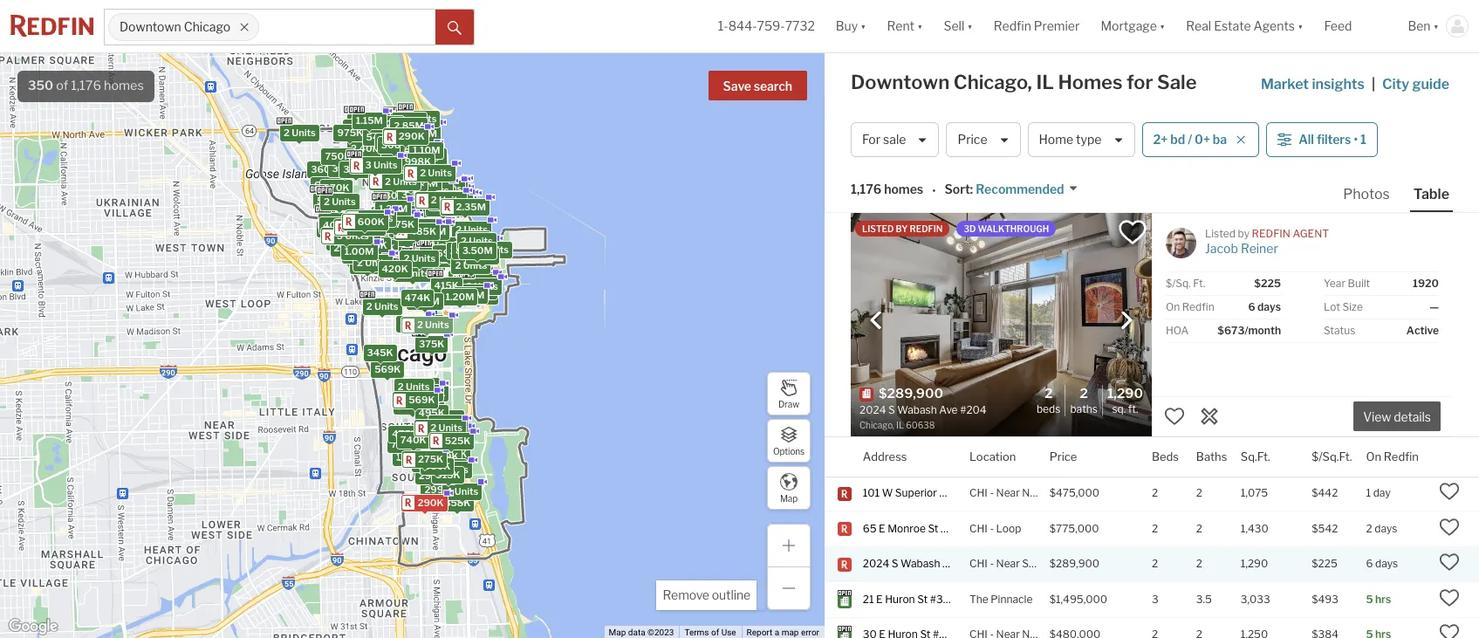 Task type: describe. For each thing, give the bounding box(es) containing it.
1 horizontal spatial 775k
[[444, 196, 469, 208]]

google image
[[4, 615, 62, 638]]

475k down 575k
[[321, 214, 347, 227]]

e for monroe
[[879, 522, 886, 535]]

950k
[[467, 241, 494, 254]]

475k up the 725k
[[392, 428, 418, 440]]

7.50m
[[397, 118, 427, 131]]

downtown chicago
[[120, 20, 231, 34]]

1 vertical spatial 599k
[[388, 199, 414, 211]]

1 horizontal spatial 330k
[[393, 138, 419, 150]]

rent
[[887, 19, 915, 34]]

1.05m
[[330, 224, 360, 237]]

▾ for rent ▾
[[918, 19, 923, 34]]

475k down the 1.80m
[[389, 218, 414, 230]]

on inside button
[[1367, 449, 1382, 463]]

near for north
[[997, 487, 1020, 500]]

1 horizontal spatial 675k
[[452, 290, 478, 302]]

ben
[[1409, 19, 1431, 34]]

65 e monroe st #4206 link
[[863, 522, 975, 536]]

downtown chicago, il homes for sale
[[851, 71, 1197, 93]]

sell
[[944, 19, 965, 34]]

1 vertical spatial 1.95m
[[400, 155, 429, 167]]

report
[[747, 628, 773, 637]]

1 vertical spatial 375k
[[419, 338, 444, 350]]

1 horizontal spatial 6 days
[[1367, 557, 1399, 570]]

real estate agents ▾
[[1187, 19, 1304, 34]]

101 w superior st #905
[[863, 487, 980, 500]]

for sale button
[[851, 122, 940, 157]]

$442
[[1312, 487, 1339, 500]]

1 day
[[1367, 487, 1391, 500]]

640k
[[392, 128, 419, 140]]

1 horizontal spatial redfin
[[1183, 300, 1215, 313]]

#905
[[952, 487, 980, 500]]

mortgage ▾
[[1101, 19, 1166, 34]]

▾ for buy ▾
[[861, 19, 866, 34]]

map region
[[0, 0, 866, 638]]

▾ for mortgage ▾
[[1160, 19, 1166, 34]]

▾ inside "dropdown button"
[[1298, 19, 1304, 34]]

terms of use
[[685, 628, 736, 637]]

side for chi - near south side
[[1054, 557, 1076, 570]]

on redfin button
[[1367, 437, 1419, 477]]

2 vertical spatial 700k
[[437, 423, 464, 435]]

5 for 5 units
[[451, 272, 458, 285]]

0 horizontal spatial 1.25m
[[350, 115, 379, 127]]

499k up 2.80m
[[403, 146, 429, 158]]

1 horizontal spatial 6
[[1367, 557, 1374, 570]]

3d walkthrough
[[964, 223, 1050, 234]]

0 vertical spatial 700k
[[460, 233, 486, 245]]

#4206
[[941, 522, 975, 535]]

favorite this home image for 2 days
[[1440, 517, 1460, 538]]

- for #204
[[990, 557, 994, 570]]

- for #905
[[990, 487, 994, 500]]

©2023
[[648, 628, 674, 637]]

0 horizontal spatial beds
[[1037, 402, 1061, 415]]

2 vertical spatial 375k
[[411, 450, 436, 462]]

save search button
[[708, 71, 808, 100]]

449k
[[381, 170, 408, 182]]

premier
[[1034, 19, 1080, 34]]

buy ▾ button
[[826, 0, 877, 52]]

1 vertical spatial 700k
[[419, 387, 445, 399]]

chi - near north side
[[970, 487, 1075, 500]]

1 horizontal spatial 390k
[[437, 188, 463, 201]]

0 horizontal spatial price button
[[947, 122, 1021, 157]]

625k
[[346, 122, 372, 134]]

of for 350
[[56, 78, 68, 93]]

1 vertical spatial $225
[[1312, 557, 1338, 570]]

chi for 2024 s wabash ave #204
[[970, 557, 988, 570]]

575k
[[316, 195, 342, 207]]

days for $225
[[1376, 557, 1399, 570]]

2.53m
[[407, 127, 437, 139]]

2 vertical spatial 2.00m
[[455, 260, 486, 272]]

2 vertical spatial 400k
[[409, 380, 436, 392]]

1 vertical spatial 2.00m
[[391, 175, 422, 188]]

buy ▾
[[836, 19, 866, 34]]

1 vertical spatial 1
[[1367, 487, 1372, 500]]

0 vertical spatial 569k
[[374, 363, 401, 375]]

1 horizontal spatial on redfin
[[1367, 449, 1419, 463]]

ben ▾
[[1409, 19, 1440, 34]]

325k
[[400, 317, 425, 330]]

ba
[[1213, 132, 1228, 147]]

active
[[1407, 324, 1440, 337]]

favorite this home image for 6 days
[[1440, 552, 1460, 573]]

0 vertical spatial 1.40m
[[394, 114, 423, 126]]

home
[[1039, 132, 1074, 147]]

649k
[[387, 134, 414, 146]]

year built
[[1324, 277, 1371, 290]]

▾ for ben ▾
[[1434, 19, 1440, 34]]

st for #905
[[940, 487, 950, 500]]

huron
[[885, 593, 915, 606]]

0 horizontal spatial 390k
[[405, 191, 432, 203]]

275k
[[418, 453, 443, 466]]

il
[[1037, 71, 1054, 93]]

1,430
[[1241, 522, 1269, 535]]

1-844-759-7732 link
[[718, 19, 815, 34]]

975k
[[337, 126, 363, 139]]

e for huron
[[877, 593, 883, 606]]

2 inside "2 beds"
[[1045, 386, 1053, 401]]

2 chi from the top
[[970, 522, 988, 535]]

1 horizontal spatial ft.
[[1194, 277, 1206, 290]]

0 vertical spatial 400k
[[323, 219, 350, 231]]

▾ for sell ▾
[[968, 19, 973, 34]]

0 horizontal spatial 330k
[[343, 163, 369, 175]]

315k
[[407, 447, 431, 460]]

367k
[[332, 163, 357, 175]]

1,290 for 1,290
[[1241, 557, 1269, 570]]

0 vertical spatial 1.95m
[[384, 134, 413, 147]]

recommended button
[[973, 181, 1079, 198]]

2 inside 2 baths
[[1080, 386, 1088, 401]]

|
[[1372, 76, 1376, 93]]

1,290 for 1,290 sq. ft.
[[1108, 386, 1144, 401]]

0 horizontal spatial redfin
[[994, 19, 1032, 34]]

2 vertical spatial 1.95m
[[429, 201, 458, 214]]

jacob
[[1206, 241, 1239, 256]]

459k
[[441, 199, 468, 211]]

walkthrough
[[978, 223, 1050, 234]]

0 horizontal spatial 695k
[[375, 158, 401, 170]]

1.35m
[[353, 259, 382, 272]]

listed by redfin
[[863, 223, 943, 234]]

chicago
[[184, 20, 231, 34]]

remove downtown chicago image
[[239, 22, 250, 32]]

0 horizontal spatial 1.40m
[[332, 215, 361, 227]]

835k
[[424, 211, 451, 223]]

redfin for listed by redfin
[[910, 223, 943, 234]]

filters
[[1317, 132, 1352, 147]]

x-out this home image
[[1199, 406, 1220, 427]]

600k
[[357, 215, 384, 228]]

jacob reiner image
[[1155, 228, 1203, 276]]

4.15m
[[357, 117, 386, 129]]

1 horizontal spatial price button
[[1050, 437, 1078, 477]]

sq.ft. button
[[1241, 437, 1271, 477]]

2024 s wabash ave #204
[[863, 557, 990, 570]]

1 vertical spatial 569k
[[408, 394, 435, 406]]

1 inside button
[[1361, 132, 1367, 147]]

0 horizontal spatial favorite this home image
[[1165, 406, 1186, 427]]

mortgage ▾ button
[[1101, 0, 1166, 52]]

0 vertical spatial 375k
[[378, 136, 404, 148]]

0 vertical spatial 6
[[1249, 300, 1256, 313]]

915k
[[436, 469, 460, 481]]

1.65m
[[437, 429, 466, 441]]

listed
[[1206, 227, 1236, 240]]

2 vertical spatial 599k
[[394, 231, 421, 243]]

5 units
[[451, 272, 484, 285]]

1 horizontal spatial favorite this home image
[[1440, 481, 1460, 502]]

0 horizontal spatial 6 days
[[1249, 300, 1282, 313]]

946k
[[355, 124, 382, 137]]

209k
[[428, 182, 454, 195]]

0 vertical spatial 1.10m
[[405, 117, 432, 130]]

1 horizontal spatial price
[[1050, 449, 1078, 463]]

0 vertical spatial 525k
[[436, 202, 462, 214]]

redfin for listed by redfin agent jacob reiner
[[1252, 227, 1291, 240]]

w
[[882, 487, 893, 500]]

0 horizontal spatial 360k
[[311, 163, 337, 175]]

5 hrs
[[1367, 593, 1392, 606]]

2.70m
[[422, 188, 452, 200]]

0+
[[1195, 132, 1211, 147]]

st for #4206
[[928, 522, 939, 535]]

map for map data ©2023
[[609, 628, 626, 637]]

downtown for downtown chicago
[[120, 20, 181, 34]]

draw button
[[767, 372, 811, 416]]

0 vertical spatial $225
[[1255, 277, 1282, 290]]

all filters • 1
[[1299, 132, 1367, 147]]

beds button
[[1152, 437, 1179, 477]]

rent ▾ button
[[877, 0, 934, 52]]

0 vertical spatial 2.00m
[[390, 152, 420, 164]]

sort :
[[945, 182, 973, 197]]

1 vertical spatial 1.10m
[[412, 144, 440, 156]]

chi for 101 w superior st #905
[[970, 487, 988, 500]]

mortgage ▾ button
[[1091, 0, 1176, 52]]

0 vertical spatial 740k
[[384, 144, 411, 157]]

outline
[[712, 588, 751, 602]]

474k
[[404, 292, 430, 304]]

mortgage
[[1101, 19, 1157, 34]]

map for map
[[780, 493, 798, 503]]

0 vertical spatial 360k
[[381, 139, 407, 151]]

home type button
[[1028, 122, 1135, 157]]

850k
[[404, 168, 431, 180]]

listed by redfin agent jacob reiner
[[1206, 227, 1330, 256]]

725k
[[402, 446, 427, 458]]



Task type: vqa. For each thing, say whether or not it's contained in the screenshot.


Task type: locate. For each thing, give the bounding box(es) containing it.
0 horizontal spatial 5
[[451, 272, 458, 285]]

400k down 575k
[[323, 219, 350, 231]]

$/sq.
[[1166, 277, 1191, 290]]

remove outline button
[[657, 581, 757, 610]]

1 vertical spatial 6
[[1367, 557, 1374, 570]]

1 horizontal spatial 360k
[[381, 139, 407, 151]]

2 vertical spatial -
[[990, 557, 994, 570]]

4
[[415, 173, 421, 185], [405, 220, 411, 232], [391, 234, 398, 246], [420, 253, 426, 265], [410, 316, 416, 329], [407, 387, 413, 399], [446, 486, 452, 498]]

1.50m
[[404, 224, 433, 236], [417, 226, 446, 238], [328, 228, 357, 240]]

1 vertical spatial 500k
[[423, 460, 450, 472]]

375k down 325k
[[419, 338, 444, 350]]

1,176 right 350
[[71, 78, 101, 93]]

330k up 985k
[[393, 138, 419, 150]]

on redfin down $/sq. ft.
[[1166, 300, 1215, 313]]

• for 1,176 homes •
[[932, 183, 936, 198]]

569k up 495k
[[408, 394, 435, 406]]

favorite this home image right day
[[1440, 481, 1460, 502]]

2.25m
[[455, 287, 485, 299]]

800k
[[436, 461, 463, 473]]

• left sort
[[932, 183, 936, 198]]

1.40m down 575k
[[332, 215, 361, 227]]

price up $475,000 at right bottom
[[1050, 449, 1078, 463]]

view details link
[[1354, 400, 1441, 432]]

downtown for downtown chicago, il homes for sale
[[851, 71, 950, 93]]

0 vertical spatial beds
[[1037, 402, 1061, 415]]

side right north
[[1053, 487, 1075, 500]]

previous button image
[[868, 311, 885, 329]]

redfin up reiner
[[1252, 227, 1291, 240]]

0 vertical spatial near
[[997, 487, 1020, 500]]

▾ right mortgage
[[1160, 19, 1166, 34]]

1 vertical spatial redfin
[[1183, 300, 1215, 313]]

$493
[[1312, 593, 1339, 606]]

290k
[[398, 130, 425, 143], [417, 497, 444, 509]]

1,290 sq. ft.
[[1108, 386, 1144, 415]]

790k
[[391, 439, 417, 451]]

2.00m up 3.70m
[[391, 175, 422, 188]]

buy
[[836, 19, 858, 34]]

5 ▾ from the left
[[1298, 19, 1304, 34]]

south
[[1023, 557, 1052, 570]]

▾ right ben
[[1434, 19, 1440, 34]]

favorite button image
[[1118, 217, 1148, 247]]

1 horizontal spatial 1.25m
[[444, 201, 472, 213]]

569k
[[374, 363, 401, 375], [408, 394, 435, 406], [432, 450, 458, 462]]

1 vertical spatial -
[[990, 522, 994, 535]]

1 horizontal spatial homes
[[884, 182, 924, 197]]

400k up 495k
[[409, 380, 436, 392]]

1 vertical spatial chi
[[970, 522, 988, 535]]

sell ▾ button
[[944, 0, 973, 52]]

6 up $673/month
[[1249, 300, 1256, 313]]

days down day
[[1375, 522, 1398, 535]]

1 vertical spatial homes
[[884, 182, 924, 197]]

0 horizontal spatial •
[[932, 183, 936, 198]]

695k up 2.45m
[[436, 247, 463, 259]]

price button up $475,000 at right bottom
[[1050, 437, 1078, 477]]

1.60m
[[435, 182, 464, 194]]

1,176 homes •
[[851, 182, 936, 198]]

569k up 915k
[[432, 450, 458, 462]]

1 horizontal spatial map
[[780, 493, 798, 503]]

real
[[1187, 19, 1212, 34]]

420k
[[382, 263, 408, 275]]

3 chi from the top
[[970, 557, 988, 570]]

0 horizontal spatial homes
[[104, 78, 144, 93]]

740k up 315k
[[400, 434, 426, 446]]

chicago,
[[954, 71, 1033, 93]]

favorite button checkbox
[[1118, 217, 1148, 247]]

1.40m
[[394, 114, 423, 126], [332, 215, 361, 227]]

1 vertical spatial on redfin
[[1367, 449, 1419, 463]]

price inside button
[[958, 132, 988, 147]]

0 horizontal spatial downtown
[[120, 20, 181, 34]]

0 vertical spatial 695k
[[375, 158, 401, 170]]

▾
[[861, 19, 866, 34], [918, 19, 923, 34], [968, 19, 973, 34], [1160, 19, 1166, 34], [1298, 19, 1304, 34], [1434, 19, 1440, 34]]

redfin down view details
[[1384, 449, 1419, 463]]

None search field
[[259, 10, 436, 45]]

$/sq. ft.
[[1166, 277, 1206, 290]]

0 vertical spatial chi
[[970, 487, 988, 500]]

homes down downtown chicago
[[104, 78, 144, 93]]

feed
[[1325, 19, 1353, 34]]

675k down 544k
[[359, 154, 385, 167]]

495k
[[418, 407, 445, 419]]

photo of 2024 s wabash ave #204, chicago, il 60638 image
[[851, 213, 1152, 436]]

agents
[[1254, 19, 1295, 34]]

1 vertical spatial 6 days
[[1367, 557, 1399, 570]]

photos button
[[1340, 185, 1411, 210]]

s
[[892, 557, 899, 570]]

1 vertical spatial 360k
[[311, 163, 337, 175]]

375k up 985k
[[378, 136, 404, 148]]

1 vertical spatial baths
[[1197, 449, 1228, 463]]

location
[[970, 449, 1016, 463]]

• inside 1,176 homes •
[[932, 183, 936, 198]]

of left use
[[711, 628, 719, 637]]

360k up 985k
[[381, 139, 407, 151]]

6 days down 2 days
[[1367, 557, 1399, 570]]

price up :
[[958, 132, 988, 147]]

2 near from the top
[[997, 557, 1020, 570]]

1 vertical spatial 1.25m
[[444, 201, 472, 213]]

beds left baths button
[[1152, 449, 1179, 463]]

0 vertical spatial 1,176
[[71, 78, 101, 93]]

chi
[[970, 487, 988, 500], [970, 522, 988, 535], [970, 557, 988, 570]]

2 vertical spatial chi
[[970, 557, 988, 570]]

- left loop
[[990, 522, 994, 535]]

ft. inside the 1,290 sq. ft.
[[1129, 402, 1139, 415]]

redfin right by
[[910, 223, 943, 234]]

-
[[990, 487, 994, 500], [990, 522, 994, 535], [990, 557, 994, 570]]

0 horizontal spatial on redfin
[[1166, 300, 1215, 313]]

1,176 inside 1,176 homes •
[[851, 182, 882, 197]]

ft. right sq.
[[1129, 402, 1139, 415]]

favorite this home image left x-out this home image
[[1165, 406, 1186, 427]]

days up hrs
[[1376, 557, 1399, 570]]

1 left day
[[1367, 487, 1372, 500]]

375k down 349k
[[411, 450, 436, 462]]

1 chi from the top
[[970, 487, 988, 500]]

0 vertical spatial days
[[1258, 300, 1282, 313]]

1 vertical spatial map
[[609, 628, 626, 637]]

sale
[[884, 132, 906, 147]]

all filters • 1 button
[[1267, 122, 1378, 157]]

▾ right buy
[[861, 19, 866, 34]]

on up the '1 day'
[[1367, 449, 1382, 463]]

5 for 5 hrs
[[1367, 593, 1374, 606]]

map inside button
[[780, 493, 798, 503]]

2.95m
[[408, 263, 438, 275]]

700k up 480k
[[460, 233, 486, 245]]

• right 'filters'
[[1354, 132, 1358, 147]]

terms of use link
[[685, 628, 736, 637]]

0 vertical spatial of
[[56, 78, 68, 93]]

real estate agents ▾ link
[[1187, 0, 1304, 52]]

3.20m
[[404, 120, 435, 132]]

map button
[[767, 466, 811, 510]]

2.40m
[[351, 143, 381, 155]]

on up the hoa
[[1166, 300, 1180, 313]]

0 vertical spatial 500k
[[407, 112, 434, 124]]

1-
[[718, 19, 729, 34]]

chi right ave
[[970, 557, 988, 570]]

5 down 1.01m at the left top of the page
[[451, 272, 458, 285]]

2.00m
[[390, 152, 420, 164], [391, 175, 422, 188], [455, 260, 486, 272]]

by
[[896, 223, 908, 234]]

lot
[[1324, 300, 1341, 313]]

0 horizontal spatial map
[[609, 628, 626, 637]]

1 vertical spatial 5
[[1367, 593, 1374, 606]]

400k up 1.00m
[[343, 232, 370, 245]]

downtown down the rent
[[851, 71, 950, 93]]

2 ▾ from the left
[[918, 19, 923, 34]]

2.00m down 649k
[[390, 152, 420, 164]]

1 vertical spatial 1,176
[[851, 182, 882, 197]]

1,290 up sq.
[[1108, 386, 1144, 401]]

st for #3503
[[918, 593, 928, 606]]

chi left loop
[[970, 522, 988, 535]]

1 horizontal spatial 695k
[[436, 247, 463, 259]]

1.95m up 850k
[[400, 155, 429, 167]]

330k down 750k
[[343, 163, 369, 175]]

0 vertical spatial on
[[1166, 300, 1180, 313]]

table button
[[1411, 185, 1454, 212]]

guide
[[1413, 76, 1450, 93]]

▾ right sell
[[968, 19, 973, 34]]

0 vertical spatial 675k
[[359, 154, 385, 167]]

▾ right agents
[[1298, 19, 1304, 34]]

1 vertical spatial ft.
[[1129, 402, 1139, 415]]

2 vertical spatial redfin
[[1384, 449, 1419, 463]]

1 vertical spatial 525k
[[444, 434, 470, 447]]

700k up 495k
[[419, 387, 445, 399]]

0 vertical spatial 599k
[[408, 125, 434, 138]]

2 favorite this home image from the top
[[1440, 552, 1460, 573]]

1.25m down 615k
[[444, 201, 472, 213]]

photos
[[1344, 186, 1390, 203]]

near left south
[[997, 557, 1020, 570]]

0 horizontal spatial baths
[[1071, 402, 1098, 415]]

redfin left premier
[[994, 19, 1032, 34]]

1,176 up "listed"
[[851, 182, 882, 197]]

6 ▾ from the left
[[1434, 19, 1440, 34]]

1.40m up 640k
[[394, 114, 423, 126]]

3.50m
[[462, 245, 493, 257]]

1.95m down 2.70m
[[429, 201, 458, 214]]

near for south
[[997, 557, 1020, 570]]

0 vertical spatial on redfin
[[1166, 300, 1215, 313]]

5 inside map region
[[451, 272, 458, 285]]

homes up the listed by redfin
[[884, 182, 924, 197]]

price button up :
[[947, 122, 1021, 157]]

0 vertical spatial •
[[1354, 132, 1358, 147]]

1.95m up 985k
[[384, 134, 413, 147]]

jacob reiner link
[[1206, 241, 1279, 256]]

1 right 'filters'
[[1361, 132, 1367, 147]]

of for terms
[[711, 628, 719, 637]]

price button
[[947, 122, 1021, 157], [1050, 437, 1078, 477]]

0 vertical spatial st
[[940, 487, 950, 500]]

redfin premier
[[994, 19, 1080, 34]]

map down options
[[780, 493, 798, 503]]

:
[[971, 182, 973, 197]]

1 vertical spatial 290k
[[417, 497, 444, 509]]

on redfin up day
[[1367, 449, 1419, 463]]

360k up 669k at the top
[[311, 163, 337, 175]]

wabash
[[901, 557, 941, 570]]

1 ▾ from the left
[[861, 19, 866, 34]]

1 horizontal spatial beds
[[1152, 449, 1179, 463]]

379k
[[415, 162, 440, 174]]

baths down x-out this home image
[[1197, 449, 1228, 463]]

hrs
[[1376, 593, 1392, 606]]

3,033
[[1241, 593, 1271, 606]]

side right south
[[1054, 557, 1076, 570]]

side for chi - near north side
[[1053, 487, 1075, 500]]

700k down 495k
[[437, 423, 464, 435]]

1,290 down 1,430
[[1241, 557, 1269, 570]]

2 - from the top
[[990, 522, 994, 535]]

0 vertical spatial 330k
[[393, 138, 419, 150]]

e right 21 at the right bottom of page
[[877, 593, 883, 606]]

st right huron
[[918, 593, 928, 606]]

2 days
[[1367, 522, 1398, 535]]

status
[[1324, 324, 1356, 337]]

market insights | city guide
[[1261, 76, 1450, 93]]

0 horizontal spatial 1,176
[[71, 78, 101, 93]]

view details button
[[1354, 402, 1441, 432]]

475k
[[321, 214, 347, 227], [389, 218, 414, 230], [392, 428, 418, 440]]

1 vertical spatial price
[[1050, 449, 1078, 463]]

5
[[451, 272, 458, 285], [1367, 593, 1374, 606]]

redfin inside listed by redfin agent jacob reiner
[[1252, 227, 1291, 240]]

• for all filters • 1
[[1354, 132, 1358, 147]]

1 vertical spatial on
[[1367, 449, 1382, 463]]

1 vertical spatial •
[[932, 183, 936, 198]]

sell ▾
[[944, 19, 973, 34]]

bd
[[1171, 132, 1186, 147]]

480k
[[469, 249, 496, 261]]

1 vertical spatial 740k
[[400, 434, 426, 446]]

the
[[970, 593, 989, 606]]

499k up 3.70m
[[398, 176, 424, 188]]

days up $673/month
[[1258, 300, 1282, 313]]

0 vertical spatial homes
[[104, 78, 144, 93]]

1 horizontal spatial 1,176
[[851, 182, 882, 197]]

next button image
[[1118, 311, 1136, 329]]

chi down location "button"
[[970, 487, 988, 500]]

65
[[863, 522, 877, 535]]

map
[[780, 493, 798, 503], [609, 628, 626, 637]]

1 horizontal spatial on
[[1367, 449, 1382, 463]]

0 vertical spatial 290k
[[398, 130, 425, 143]]

$225 down $542
[[1312, 557, 1338, 570]]

1.25m up 544k
[[350, 115, 379, 127]]

for
[[1127, 71, 1154, 93]]

location button
[[970, 437, 1016, 477]]

0 vertical spatial 775k
[[390, 116, 415, 128]]

0 vertical spatial ft.
[[1194, 277, 1206, 290]]

favorite this home image
[[1165, 406, 1186, 427], [1440, 481, 1460, 502]]

1 horizontal spatial downtown
[[851, 71, 950, 93]]

3.70m
[[401, 189, 431, 201]]

695k down 2.40m
[[375, 158, 401, 170]]

draw
[[779, 399, 800, 409]]

1 vertical spatial side
[[1054, 557, 1076, 570]]

monroe
[[888, 522, 926, 535]]

1 horizontal spatial baths
[[1197, 449, 1228, 463]]

0 vertical spatial 1.25m
[[350, 115, 379, 127]]

1.25m
[[350, 115, 379, 127], [444, 201, 472, 213]]

beds left 2 baths
[[1037, 402, 1061, 415]]

remove 2+ bd / 0+ ba image
[[1236, 134, 1247, 145]]

1 vertical spatial 695k
[[436, 247, 463, 259]]

2 horizontal spatial redfin
[[1384, 449, 1419, 463]]

4 favorite this home image from the top
[[1440, 623, 1460, 638]]

5 left hrs
[[1367, 593, 1374, 606]]

e right 65
[[879, 522, 886, 535]]

baths
[[1071, 402, 1098, 415], [1197, 449, 1228, 463]]

1 horizontal spatial 5
[[1367, 593, 1374, 606]]

0 horizontal spatial on
[[1166, 300, 1180, 313]]

3 ▾ from the left
[[968, 19, 973, 34]]

city
[[1383, 76, 1410, 93]]

1 favorite this home image from the top
[[1440, 517, 1460, 538]]

loop
[[997, 522, 1022, 535]]

4 ▾ from the left
[[1160, 19, 1166, 34]]

map left data
[[609, 628, 626, 637]]

3 favorite this home image from the top
[[1440, 587, 1460, 608]]

st left #4206
[[928, 522, 939, 535]]

1 vertical spatial 400k
[[343, 232, 370, 245]]

baths button
[[1197, 437, 1228, 477]]

of right 350
[[56, 78, 68, 93]]

downtown left chicago
[[120, 20, 181, 34]]

$225 down reiner
[[1255, 277, 1282, 290]]

home type
[[1039, 132, 1102, 147]]

2.00m down 895k
[[455, 260, 486, 272]]

499k up 209k
[[417, 169, 443, 181]]

1-844-759-7732
[[718, 19, 815, 34]]

1 horizontal spatial redfin
[[1252, 227, 1291, 240]]

0 horizontal spatial 775k
[[390, 116, 415, 128]]

1 near from the top
[[997, 487, 1020, 500]]

0 vertical spatial favorite this home image
[[1165, 406, 1186, 427]]

1 vertical spatial 1,290
[[1241, 557, 1269, 570]]

1 - from the top
[[990, 487, 994, 500]]

1 vertical spatial e
[[877, 593, 883, 606]]

favorite this home image
[[1440, 517, 1460, 538], [1440, 552, 1460, 573], [1440, 587, 1460, 608], [1440, 623, 1460, 638]]

0 horizontal spatial 6
[[1249, 300, 1256, 313]]

search
[[754, 79, 793, 93]]

1 horizontal spatial $225
[[1312, 557, 1338, 570]]

- right ave
[[990, 557, 994, 570]]

6 up "5 hrs"
[[1367, 557, 1374, 570]]

3 - from the top
[[990, 557, 994, 570]]

675k down 5 units
[[452, 290, 478, 302]]

size
[[1343, 300, 1363, 313]]

submit search image
[[448, 21, 462, 35]]

heading
[[860, 385, 1002, 432]]

days for $542
[[1375, 522, 1398, 535]]

- right '#905'
[[990, 487, 994, 500]]

6 days up $673/month
[[1249, 300, 1282, 313]]

1.10m
[[405, 117, 432, 130], [412, 144, 440, 156]]

favorite this home image for 5 hrs
[[1440, 587, 1460, 608]]

homes inside 1,176 homes •
[[884, 182, 924, 197]]

ft. right $/sq. at the top right of page
[[1194, 277, 1206, 290]]

$775,000
[[1050, 522, 1100, 535]]

2 vertical spatial 569k
[[432, 450, 458, 462]]

2 beds
[[1037, 386, 1061, 415]]

• inside button
[[1354, 132, 1358, 147]]

ave
[[943, 557, 961, 570]]



